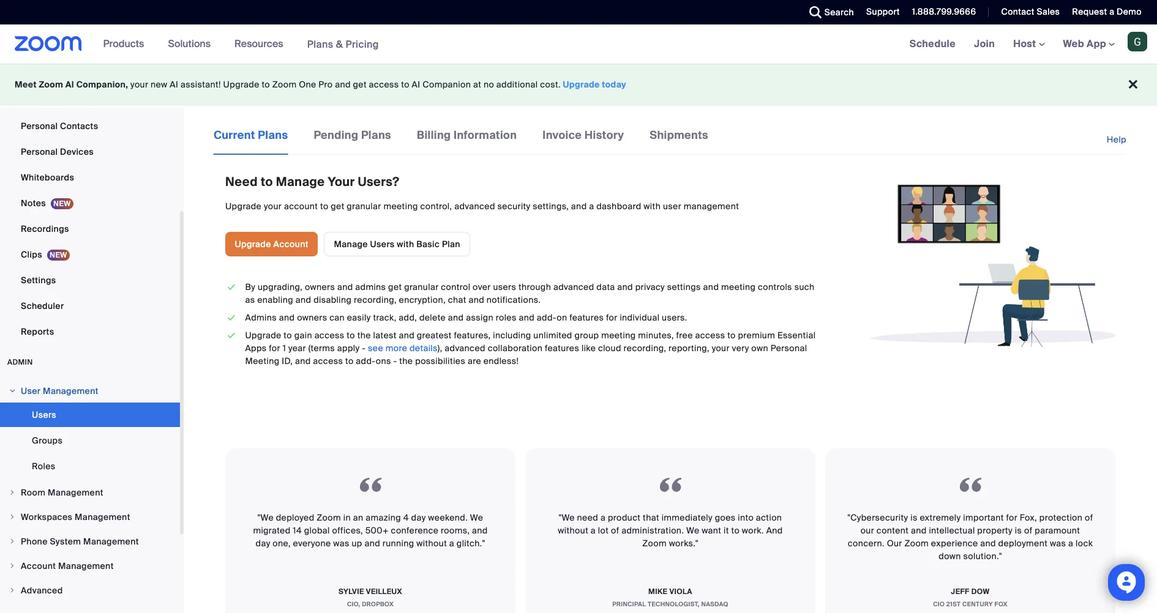 Task type: vqa. For each thing, say whether or not it's contained in the screenshot.
THE GOES
yes



Task type: describe. For each thing, give the bounding box(es) containing it.
to right account
[[320, 201, 329, 212]]

admin menu menu
[[0, 380, 180, 604]]

products
[[103, 37, 144, 50]]

app
[[1087, 37, 1107, 50]]

host
[[1014, 37, 1039, 50]]

principal
[[613, 601, 646, 609]]

current plans link
[[213, 127, 289, 155]]

1 ai from the left
[[65, 79, 74, 90]]

to up apply
[[347, 330, 355, 341]]

0 vertical spatial add-
[[537, 312, 557, 323]]

and down the extremely
[[911, 525, 927, 536]]

to down resources dropdown button
[[262, 79, 270, 90]]

basic
[[417, 239, 440, 250]]

add- inside ), advanced collaboration features like cloud recording, reporting, your very own personal meeting id, and access to add-ons - the possibilities are endless!
[[356, 356, 376, 367]]

0 vertical spatial is
[[911, 512, 918, 524]]

to left 'companion'
[[401, 79, 410, 90]]

reports link
[[0, 320, 180, 344]]

and up solution."
[[981, 538, 996, 549]]

resources
[[235, 37, 283, 50]]

and right roles
[[519, 312, 535, 323]]

0 horizontal spatial granular
[[347, 201, 381, 212]]

to inside "we need a product that immediately goes into action without a lot of administration. we want it to work. and zoom works."
[[732, 525, 740, 536]]

plans & pricing
[[307, 38, 379, 51]]

no
[[484, 79, 494, 90]]

0 horizontal spatial day
[[256, 538, 270, 549]]

essential
[[778, 330, 816, 341]]

invoice
[[543, 128, 582, 143]]

advanced menu item
[[0, 579, 180, 603]]

of inside "we need a product that immediately goes into action without a lot of administration. we want it to work. and zoom works."
[[611, 525, 620, 536]]

admin
[[7, 358, 33, 368]]

jeff
[[951, 587, 970, 597]]

to inside ), advanced collaboration features like cloud recording, reporting, your very own personal meeting id, and access to add-ons - the possibilities are endless!
[[345, 356, 354, 367]]

schedule link
[[901, 25, 965, 64]]

advanced inside ), advanced collaboration features like cloud recording, reporting, your very own personal meeting id, and access to add-ons - the possibilities are endless!
[[445, 343, 486, 354]]

schedule
[[910, 37, 956, 50]]

1 vertical spatial is
[[1015, 525, 1022, 536]]

controls
[[758, 282, 793, 293]]

and inside upgrade to gain access to the latest and greatest features, including unlimited group meeting minutes, free access to premium essential apps for 1 year (terms apply -
[[399, 330, 415, 341]]

and inside ), advanced collaboration features like cloud recording, reporting, your very own personal meeting id, and access to add-ons - the possibilities are endless!
[[295, 356, 311, 367]]

a up lot
[[601, 512, 606, 524]]

&
[[336, 38, 343, 51]]

dow
[[972, 587, 990, 597]]

personal inside ), advanced collaboration features like cloud recording, reporting, your very own personal meeting id, and access to add-ons - the possibilities are endless!
[[771, 343, 808, 354]]

sylvie
[[339, 587, 364, 597]]

companion
[[423, 79, 471, 90]]

roles
[[32, 461, 55, 472]]

everyone
[[293, 538, 331, 549]]

account inside button
[[274, 239, 309, 250]]

get inside meet zoom ai companion, footer
[[353, 79, 367, 90]]

management for room management
[[48, 488, 103, 499]]

your inside meet zoom ai companion, footer
[[131, 79, 148, 90]]

very
[[732, 343, 749, 354]]

encryption,
[[399, 295, 446, 306]]

viola
[[670, 587, 693, 597]]

user management menu item
[[0, 380, 180, 403]]

a left demo
[[1110, 6, 1115, 17]]

lock
[[1076, 538, 1093, 549]]

phone link
[[0, 88, 180, 113]]

settings,
[[533, 201, 569, 212]]

personal for personal contacts
[[21, 121, 58, 132]]

current
[[214, 128, 255, 143]]

and down chat
[[448, 312, 464, 323]]

upgrade today link
[[563, 79, 627, 90]]

for inside "cybersecurity is extremely important for fox, protection of our content and intellectual property is of paramount concern. our zoom experience and deployment was a lock down solution."
[[1007, 512, 1018, 524]]

upgrade for upgrade your account to get granular meeting control, advanced security settings, and a dashboard with user management
[[225, 201, 262, 212]]

right image for workspaces
[[9, 514, 16, 521]]

year
[[288, 343, 306, 354]]

we inside "we deployed zoom in an amazing 4 day weekend. we migrated 14 global offices, 500+ conference rooms, and day one, everyone was up and running without a glitch."
[[470, 512, 483, 524]]

owners for upgrading,
[[305, 282, 335, 293]]

room
[[21, 488, 46, 499]]

phone for phone
[[21, 95, 48, 106]]

request a demo
[[1073, 6, 1142, 17]]

plans for current plans
[[258, 128, 288, 143]]

management for user management
[[43, 386, 98, 397]]

sales
[[1037, 6, 1060, 17]]

support
[[867, 6, 900, 17]]

plan
[[442, 239, 461, 250]]

greatest
[[417, 330, 452, 341]]

(terms
[[308, 343, 335, 354]]

including
[[493, 330, 531, 341]]

management for account management
[[58, 561, 114, 572]]

an
[[353, 512, 364, 524]]

host button
[[1014, 37, 1045, 50]]

our
[[887, 538, 903, 549]]

recording, inside the by upgrading, owners and admins get granular control over users through advanced data and privacy settings and meeting controls such as enabling and disabling recording, encryption, chat and notifications.
[[354, 295, 397, 306]]

id,
[[282, 356, 293, 367]]

was inside "cybersecurity is extremely important for fox, protection of our content and intellectual property is of paramount concern. our zoom experience and deployment was a lock down solution."
[[1050, 538, 1067, 549]]

and up glitch." on the left bottom of the page
[[472, 525, 488, 536]]

"we for need
[[559, 512, 575, 524]]

0 vertical spatial features
[[570, 312, 604, 323]]

we inside "we need a product that immediately goes into action without a lot of administration. we want it to work. and zoom works."
[[687, 525, 700, 536]]

our
[[861, 525, 875, 536]]

"we for deployed
[[258, 512, 274, 524]]

unlimited
[[534, 330, 573, 341]]

want
[[702, 525, 722, 536]]

solutions button
[[168, 25, 216, 64]]

workspaces management menu item
[[0, 506, 180, 529]]

help
[[1107, 134, 1127, 145]]

individual
[[620, 312, 660, 323]]

access inside meet zoom ai companion, footer
[[369, 79, 399, 90]]

user
[[21, 386, 41, 397]]

and right settings,
[[571, 201, 587, 212]]

users?
[[358, 174, 399, 190]]

zoom right meet on the top left of the page
[[39, 79, 63, 90]]

veilleux
[[366, 587, 402, 597]]

information
[[454, 128, 517, 143]]

workspaces
[[21, 512, 72, 523]]

advanced inside the by upgrading, owners and admins get granular control over users through advanced data and privacy settings and meeting controls such as enabling and disabling recording, encryption, chat and notifications.
[[554, 282, 594, 293]]

to up 1
[[284, 330, 292, 341]]

0 horizontal spatial meeting
[[384, 201, 418, 212]]

latest
[[373, 330, 397, 341]]

for inside upgrade to gain access to the latest and greatest features, including unlimited group meeting minutes, free access to premium essential apps for 1 year (terms apply -
[[269, 343, 280, 354]]

possibilities
[[415, 356, 466, 367]]

1 horizontal spatial of
[[1025, 525, 1033, 536]]

and right settings
[[704, 282, 719, 293]]

goes
[[715, 512, 736, 524]]

nasdaq
[[702, 601, 729, 609]]

upgrade right cost.
[[563, 79, 600, 90]]

one
[[299, 79, 316, 90]]

enabling
[[257, 295, 293, 306]]

and down 500+
[[365, 538, 380, 549]]

granular inside the by upgrading, owners and admins get granular control over users through advanced data and privacy settings and meeting controls such as enabling and disabling recording, encryption, chat and notifications.
[[404, 282, 439, 293]]

and right data
[[618, 282, 633, 293]]

recording, inside ), advanced collaboration features like cloud recording, reporting, your very own personal meeting id, and access to add-ons - the possibilities are endless!
[[624, 343, 667, 354]]

meeting inside upgrade to gain access to the latest and greatest features, including unlimited group meeting minutes, free access to premium essential apps for 1 year (terms apply -
[[602, 330, 636, 341]]

access up reporting,
[[695, 330, 725, 341]]

1
[[283, 343, 286, 354]]

14
[[293, 525, 302, 536]]

notes link
[[0, 191, 180, 216]]

users.
[[662, 312, 688, 323]]

endless!
[[484, 356, 519, 367]]

settings
[[667, 282, 701, 293]]

advanced
[[21, 586, 63, 597]]

owners for and
[[297, 312, 327, 323]]

search
[[825, 7, 854, 18]]

user management menu
[[0, 403, 180, 480]]

data
[[597, 282, 615, 293]]

your
[[328, 174, 355, 190]]

users
[[493, 282, 516, 293]]

manage users with basic plan button
[[324, 232, 470, 257]]

help link
[[1107, 127, 1128, 153]]

users link
[[0, 403, 180, 428]]

upgrade your account to get granular meeting control, advanced security settings, and a dashboard with user management
[[225, 201, 739, 212]]

over
[[473, 282, 491, 293]]

to right the need
[[261, 174, 273, 190]]

such
[[795, 282, 815, 293]]

upgrade to gain access to the latest and greatest features, including unlimited group meeting minutes, free access to premium essential apps for 1 year (terms apply -
[[245, 330, 816, 354]]

extremely
[[920, 512, 961, 524]]

clips
[[21, 249, 42, 260]]

4
[[403, 512, 409, 524]]

right image inside "advanced" menu item
[[9, 587, 16, 595]]



Task type: locate. For each thing, give the bounding box(es) containing it.
pro
[[319, 79, 333, 90]]

invoice history link
[[542, 127, 625, 154]]

zoom up global
[[317, 512, 341, 524]]

0 horizontal spatial the
[[357, 330, 371, 341]]

immediately
[[662, 512, 713, 524]]

protection
[[1040, 512, 1083, 524]]

upgrade up by
[[235, 239, 271, 250]]

1 vertical spatial features
[[545, 343, 580, 354]]

room management menu item
[[0, 481, 180, 505]]

join link
[[965, 25, 1005, 64]]

users inside button
[[370, 239, 395, 250]]

meet zoom ai companion, your new ai assistant! upgrade to zoom one pro and get access to ai companion at no additional cost. upgrade today
[[15, 79, 627, 90]]

0 horizontal spatial is
[[911, 512, 918, 524]]

1 horizontal spatial meeting
[[602, 330, 636, 341]]

through
[[519, 282, 551, 293]]

0 vertical spatial with
[[644, 201, 661, 212]]

assign
[[466, 312, 494, 323]]

room management
[[21, 488, 103, 499]]

0 horizontal spatial of
[[611, 525, 620, 536]]

resources button
[[235, 25, 289, 64]]

1 vertical spatial meeting
[[722, 282, 756, 293]]

upgrade for upgrade to gain access to the latest and greatest features, including unlimited group meeting minutes, free access to premium essential apps for 1 year (terms apply -
[[245, 330, 282, 341]]

0 horizontal spatial manage
[[276, 174, 325, 190]]

right image for account
[[9, 563, 16, 570]]

management for workspaces management
[[75, 512, 130, 523]]

personal for personal devices
[[21, 146, 58, 157]]

1 vertical spatial with
[[397, 239, 414, 250]]

owners up disabling
[[305, 282, 335, 293]]

recording, down minutes,
[[624, 343, 667, 354]]

zoom logo image
[[15, 36, 82, 51]]

fox,
[[1020, 512, 1038, 524]]

granular down 'users?'
[[347, 201, 381, 212]]

features down the 'unlimited'
[[545, 343, 580, 354]]

features
[[570, 312, 604, 323], [545, 343, 580, 354]]

1 horizontal spatial for
[[606, 312, 618, 323]]

1 horizontal spatial we
[[687, 525, 700, 536]]

1 vertical spatial phone
[[21, 537, 48, 548]]

manage
[[276, 174, 325, 190], [334, 239, 368, 250]]

advanced down features,
[[445, 343, 486, 354]]

1 vertical spatial -
[[393, 356, 397, 367]]

with inside button
[[397, 239, 414, 250]]

a inside "cybersecurity is extremely important for fox, protection of our content and intellectual property is of paramount concern. our zoom experience and deployment was a lock down solution."
[[1069, 538, 1074, 549]]

with left the user
[[644, 201, 661, 212]]

1 horizontal spatial was
[[1050, 538, 1067, 549]]

today
[[602, 79, 627, 90]]

0 horizontal spatial get
[[331, 201, 345, 212]]

and down "enabling"
[[279, 312, 295, 323]]

2 right image from the top
[[9, 514, 16, 521]]

to right it at the right bottom of the page
[[732, 525, 740, 536]]

checked image left by
[[225, 281, 238, 294]]

0 vertical spatial checked image
[[225, 281, 238, 294]]

recording, down "admins"
[[354, 295, 397, 306]]

2 "we from the left
[[559, 512, 575, 524]]

3 ai from the left
[[412, 79, 421, 90]]

users inside user management 'menu'
[[32, 410, 56, 421]]

0 horizontal spatial we
[[470, 512, 483, 524]]

advanced
[[455, 201, 495, 212], [554, 282, 594, 293], [445, 343, 486, 354]]

0 vertical spatial -
[[362, 343, 366, 354]]

upgrade up apps
[[245, 330, 282, 341]]

banner containing products
[[0, 25, 1158, 64]]

a down rooms,
[[449, 538, 455, 549]]

your left 'new'
[[131, 79, 148, 90]]

2 ai from the left
[[170, 79, 178, 90]]

2 vertical spatial meeting
[[602, 330, 636, 341]]

a left lock
[[1069, 538, 1074, 549]]

0 vertical spatial phone
[[21, 95, 48, 106]]

side navigation navigation
[[0, 0, 184, 614]]

meeting left controls
[[722, 282, 756, 293]]

right image inside phone system management menu item
[[9, 538, 16, 546]]

plans inside product information navigation
[[307, 38, 334, 51]]

"we deployed zoom in an amazing 4 day weekend. we migrated 14 global offices, 500+ conference rooms, and day one, everyone was up and running without a glitch."
[[253, 512, 488, 549]]

right image for phone
[[9, 538, 16, 546]]

zoom inside "we deployed zoom in an amazing 4 day weekend. we migrated 14 global offices, 500+ conference rooms, and day one, everyone was up and running without a glitch."
[[317, 512, 341, 524]]

1 vertical spatial for
[[269, 343, 280, 354]]

upgrade down product information navigation
[[223, 79, 260, 90]]

products button
[[103, 25, 150, 64]]

1 horizontal spatial the
[[399, 356, 413, 367]]

access up (terms
[[315, 330, 345, 341]]

ai right 'new'
[[170, 79, 178, 90]]

need
[[225, 174, 258, 190]]

ai left 'companion'
[[412, 79, 421, 90]]

0 vertical spatial users
[[370, 239, 395, 250]]

meet zoom ai companion, footer
[[0, 64, 1158, 106]]

1 "we from the left
[[258, 512, 274, 524]]

0 vertical spatial recording,
[[354, 295, 397, 306]]

zoom inside "we need a product that immediately goes into action without a lot of administration. we want it to work. and zoom works."
[[643, 538, 667, 549]]

add- up the 'unlimited'
[[537, 312, 557, 323]]

2 phone from the top
[[21, 537, 48, 548]]

advanced right control,
[[455, 201, 495, 212]]

1 horizontal spatial without
[[558, 525, 589, 536]]

billing information link
[[417, 127, 518, 154]]

1 horizontal spatial get
[[353, 79, 367, 90]]

1 horizontal spatial with
[[644, 201, 661, 212]]

account management menu item
[[0, 555, 180, 578]]

a left lot
[[591, 525, 596, 536]]

5 right image from the top
[[9, 587, 16, 595]]

meeting up cloud
[[602, 330, 636, 341]]

upgrade inside button
[[235, 239, 271, 250]]

"we inside "we need a product that immediately goes into action without a lot of administration. we want it to work. and zoom works."
[[559, 512, 575, 524]]

access inside ), advanced collaboration features like cloud recording, reporting, your very own personal meeting id, and access to add-ons - the possibilities are endless!
[[313, 356, 343, 367]]

and down year
[[295, 356, 311, 367]]

"we up the migrated
[[258, 512, 274, 524]]

2 vertical spatial your
[[712, 343, 730, 354]]

free
[[677, 330, 693, 341]]

can
[[330, 312, 345, 323]]

new
[[151, 79, 168, 90]]

phone inside the personal menu menu
[[21, 95, 48, 106]]

migrated
[[253, 525, 291, 536]]

0 horizontal spatial your
[[131, 79, 148, 90]]

2 horizontal spatial for
[[1007, 512, 1018, 524]]

product
[[608, 512, 641, 524]]

0 horizontal spatial with
[[397, 239, 414, 250]]

1 horizontal spatial add-
[[537, 312, 557, 323]]

cloud
[[598, 343, 622, 354]]

0 vertical spatial account
[[274, 239, 309, 250]]

management
[[684, 201, 739, 212]]

0 horizontal spatial for
[[269, 343, 280, 354]]

2 horizontal spatial get
[[388, 282, 402, 293]]

management up workspaces management
[[48, 488, 103, 499]]

2 vertical spatial advanced
[[445, 343, 486, 354]]

owners up gain
[[297, 312, 327, 323]]

your left account
[[264, 201, 282, 212]]

personal inside "link"
[[21, 146, 58, 157]]

right image
[[9, 489, 16, 497]]

features up group
[[570, 312, 604, 323]]

- right ons
[[393, 356, 397, 367]]

get inside the by upgrading, owners and admins get granular control over users through advanced data and privacy settings and meeting controls such as enabling and disabling recording, encryption, chat and notifications.
[[388, 282, 402, 293]]

1 vertical spatial the
[[399, 356, 413, 367]]

right image
[[9, 388, 16, 395], [9, 514, 16, 521], [9, 538, 16, 546], [9, 563, 16, 570], [9, 587, 16, 595]]

1 checked image from the top
[[225, 281, 238, 294]]

of up lock
[[1085, 512, 1094, 524]]

we
[[470, 512, 483, 524], [687, 525, 700, 536]]

and up disabling
[[337, 282, 353, 293]]

to down apply
[[345, 356, 354, 367]]

- inside ), advanced collaboration features like cloud recording, reporting, your very own personal meeting id, and access to add-ons - the possibilities are endless!
[[393, 356, 397, 367]]

2 horizontal spatial meeting
[[722, 282, 756, 293]]

1 vertical spatial checked image
[[225, 312, 238, 325]]

zoom left one
[[272, 79, 297, 90]]

1 horizontal spatial manage
[[334, 239, 368, 250]]

zoom
[[39, 79, 63, 90], [272, 79, 297, 90], [317, 512, 341, 524], [643, 538, 667, 549], [905, 538, 929, 549]]

a left dashboard
[[589, 201, 594, 212]]

1 horizontal spatial account
[[274, 239, 309, 250]]

- inside upgrade to gain access to the latest and greatest features, including unlimited group meeting minutes, free access to premium essential apps for 1 year (terms apply -
[[362, 343, 366, 354]]

account up advanced
[[21, 561, 56, 572]]

0 horizontal spatial was
[[333, 538, 350, 549]]

plans for pending plans
[[361, 128, 391, 143]]

3 right image from the top
[[9, 538, 16, 546]]

contacts
[[60, 121, 98, 132]]

0 horizontal spatial ai
[[65, 79, 74, 90]]

track,
[[373, 312, 397, 323]]

access down 'pricing'
[[369, 79, 399, 90]]

0 horizontal spatial users
[[32, 410, 56, 421]]

2 horizontal spatial your
[[712, 343, 730, 354]]

right image inside account management menu item
[[9, 563, 16, 570]]

0 vertical spatial the
[[357, 330, 371, 341]]

manage users with basic plan
[[334, 239, 461, 250]]

billing information
[[417, 128, 517, 143]]

of right lot
[[611, 525, 620, 536]]

1 vertical spatial add-
[[356, 356, 376, 367]]

is left the extremely
[[911, 512, 918, 524]]

1 vertical spatial we
[[687, 525, 700, 536]]

was
[[333, 538, 350, 549], [1050, 538, 1067, 549]]

0 horizontal spatial without
[[417, 538, 447, 549]]

users up groups
[[32, 410, 56, 421]]

manage up account
[[276, 174, 325, 190]]

your left very
[[712, 343, 730, 354]]

management down room management menu item
[[75, 512, 130, 523]]

management up account management menu item
[[83, 537, 139, 548]]

ai
[[65, 79, 74, 90], [170, 79, 178, 90], [412, 79, 421, 90]]

deployment
[[999, 538, 1048, 549]]

on
[[557, 312, 567, 323]]

1 horizontal spatial users
[[370, 239, 395, 250]]

account inside menu item
[[21, 561, 56, 572]]

meeting
[[245, 356, 280, 367]]

clips link
[[0, 243, 180, 267]]

personal up personal devices
[[21, 121, 58, 132]]

and down upgrading,
[[296, 295, 311, 306]]

for
[[606, 312, 618, 323], [269, 343, 280, 354], [1007, 512, 1018, 524]]

1 was from the left
[[333, 538, 350, 549]]

upgrade down the need
[[225, 201, 262, 212]]

shipments
[[650, 128, 709, 143]]

checked image up checked icon
[[225, 312, 238, 325]]

without down need
[[558, 525, 589, 536]]

2 checked image from the top
[[225, 312, 238, 325]]

upgrade account
[[235, 239, 309, 250]]

was down offices,
[[333, 538, 350, 549]]

the up "see"
[[357, 330, 371, 341]]

in
[[343, 512, 351, 524]]

1 horizontal spatial your
[[264, 201, 282, 212]]

checked image
[[225, 329, 238, 342]]

0 vertical spatial day
[[411, 512, 426, 524]]

we down immediately
[[687, 525, 700, 536]]

ai left companion,
[[65, 79, 74, 90]]

0 vertical spatial advanced
[[455, 201, 495, 212]]

4 right image from the top
[[9, 563, 16, 570]]

the inside upgrade to gain access to the latest and greatest features, including unlimited group meeting minutes, free access to premium essential apps for 1 year (terms apply -
[[357, 330, 371, 341]]

0 vertical spatial personal
[[21, 121, 58, 132]]

without inside "we deployed zoom in an amazing 4 day weekend. we migrated 14 global offices, 500+ conference rooms, and day one, everyone was up and running without a glitch."
[[417, 538, 447, 549]]

upgrade inside upgrade to gain access to the latest and greatest features, including unlimited group meeting minutes, free access to premium essential apps for 1 year (terms apply -
[[245, 330, 282, 341]]

pending
[[314, 128, 359, 143]]

2 vertical spatial personal
[[771, 343, 808, 354]]

2 horizontal spatial of
[[1085, 512, 1094, 524]]

notifications.
[[487, 295, 541, 306]]

phone inside menu item
[[21, 537, 48, 548]]

"we need a product that immediately goes into action without a lot of administration. we want it to work. and zoom works."
[[558, 512, 783, 549]]

1 horizontal spatial recording,
[[624, 343, 667, 354]]

right image inside 'workspaces management' menu item
[[9, 514, 16, 521]]

1 right image from the top
[[9, 388, 16, 395]]

a inside "we deployed zoom in an amazing 4 day weekend. we migrated 14 global offices, 500+ conference rooms, and day one, everyone was up and running without a glitch."
[[449, 538, 455, 549]]

concern.
[[848, 538, 885, 549]]

1 horizontal spatial plans
[[307, 38, 334, 51]]

features inside ), advanced collaboration features like cloud recording, reporting, your very own personal meeting id, and access to add-ons - the possibilities are endless!
[[545, 343, 580, 354]]

system
[[50, 537, 81, 548]]

minutes,
[[638, 330, 674, 341]]

1 horizontal spatial -
[[393, 356, 397, 367]]

personal up whiteboards at the left of page
[[21, 146, 58, 157]]

1 vertical spatial manage
[[334, 239, 368, 250]]

deployed
[[276, 512, 315, 524]]

and inside meet zoom ai companion, footer
[[335, 79, 351, 90]]

without inside "we need a product that immediately goes into action without a lot of administration. we want it to work. and zoom works."
[[558, 525, 589, 536]]

1 horizontal spatial "we
[[559, 512, 575, 524]]

0 horizontal spatial "we
[[258, 512, 274, 524]]

one,
[[273, 538, 291, 549]]

access down (terms
[[313, 356, 343, 367]]

0 vertical spatial meeting
[[384, 201, 418, 212]]

to up very
[[728, 330, 736, 341]]

"we
[[258, 512, 274, 524], [559, 512, 575, 524]]

1 vertical spatial recording,
[[624, 343, 667, 354]]

assistant!
[[181, 79, 221, 90]]

and down the over
[[469, 295, 485, 306]]

1 vertical spatial get
[[331, 201, 345, 212]]

upgrade for upgrade account
[[235, 239, 271, 250]]

and up see more details link
[[399, 330, 415, 341]]

mike
[[649, 587, 668, 597]]

2 horizontal spatial plans
[[361, 128, 391, 143]]

scheduler
[[21, 301, 64, 312]]

meetings navigation
[[901, 25, 1158, 64]]

product information navigation
[[94, 25, 388, 64]]

2 horizontal spatial ai
[[412, 79, 421, 90]]

1 vertical spatial granular
[[404, 282, 439, 293]]

for left 1
[[269, 343, 280, 354]]

pricing
[[346, 38, 379, 51]]

0 vertical spatial granular
[[347, 201, 381, 212]]

important
[[964, 512, 1004, 524]]

checked image for admins
[[225, 312, 238, 325]]

0 vertical spatial we
[[470, 512, 483, 524]]

get right "admins"
[[388, 282, 402, 293]]

management up users link in the left bottom of the page
[[43, 386, 98, 397]]

main content main content
[[184, 108, 1158, 614]]

ons
[[376, 356, 391, 367]]

1 horizontal spatial day
[[411, 512, 426, 524]]

group
[[575, 330, 599, 341]]

we up glitch." on the left bottom of the page
[[470, 512, 483, 524]]

day down the migrated
[[256, 538, 270, 549]]

get down your
[[331, 201, 345, 212]]

jeff dow cio 21st century fox
[[934, 587, 1008, 609]]

phone down meet on the top left of the page
[[21, 95, 48, 106]]

profile picture image
[[1128, 32, 1148, 51]]

phone for phone system management
[[21, 537, 48, 548]]

0 horizontal spatial -
[[362, 343, 366, 354]]

apps
[[245, 343, 267, 354]]

users up "admins"
[[370, 239, 395, 250]]

0 horizontal spatial recording,
[[354, 295, 397, 306]]

right image for user
[[9, 388, 16, 395]]

the inside ), advanced collaboration features like cloud recording, reporting, your very own personal meeting id, and access to add-ons - the possibilities are endless!
[[399, 356, 413, 367]]

0 vertical spatial get
[[353, 79, 367, 90]]

paramount
[[1035, 525, 1081, 536]]

at
[[473, 79, 482, 90]]

plans right current
[[258, 128, 288, 143]]

admins
[[245, 312, 277, 323]]

shipments link
[[649, 127, 709, 154]]

the down see more details link
[[399, 356, 413, 367]]

0 vertical spatial your
[[131, 79, 148, 90]]

your inside ), advanced collaboration features like cloud recording, reporting, your very own personal meeting id, and access to add-ons - the possibilities are endless!
[[712, 343, 730, 354]]

lot
[[598, 525, 609, 536]]

1 vertical spatial users
[[32, 410, 56, 421]]

was inside "we deployed zoom in an amazing 4 day weekend. we migrated 14 global offices, 500+ conference rooms, and day one, everyone was up and running without a glitch."
[[333, 538, 350, 549]]

checked image for by
[[225, 281, 238, 294]]

right image inside user management menu item
[[9, 388, 16, 395]]

owners inside the by upgrading, owners and admins get granular control over users through advanced data and privacy settings and meeting controls such as enabling and disabling recording, encryption, chat and notifications.
[[305, 282, 335, 293]]

manage inside button
[[334, 239, 368, 250]]

0 vertical spatial without
[[558, 525, 589, 536]]

day right 4
[[411, 512, 426, 524]]

1 horizontal spatial ai
[[170, 79, 178, 90]]

and right pro
[[335, 79, 351, 90]]

demo
[[1117, 6, 1142, 17]]

0 vertical spatial manage
[[276, 174, 325, 190]]

2 vertical spatial for
[[1007, 512, 1018, 524]]

is up deployment on the bottom of the page
[[1015, 525, 1022, 536]]

account
[[274, 239, 309, 250], [21, 561, 56, 572]]

2 was from the left
[[1050, 538, 1067, 549]]

security
[[498, 201, 531, 212]]

1 vertical spatial advanced
[[554, 282, 594, 293]]

recordings link
[[0, 217, 180, 241]]

invoice history
[[543, 128, 624, 143]]

- left "see"
[[362, 343, 366, 354]]

features,
[[454, 330, 491, 341]]

apply
[[337, 343, 360, 354]]

"we inside "we deployed zoom in an amazing 4 day weekend. we migrated 14 global offices, 500+ conference rooms, and day one, everyone was up and running without a glitch."
[[258, 512, 274, 524]]

century
[[963, 601, 993, 609]]

whiteboards
[[21, 172, 74, 183]]

banner
[[0, 25, 1158, 64]]

web
[[1064, 37, 1085, 50]]

request a demo link
[[1064, 0, 1158, 25], [1073, 6, 1142, 17]]

like
[[582, 343, 596, 354]]

meeting inside the by upgrading, owners and admins get granular control over users through advanced data and privacy settings and meeting controls such as enabling and disabling recording, encryption, chat and notifications.
[[722, 282, 756, 293]]

1 horizontal spatial is
[[1015, 525, 1022, 536]]

solutions
[[168, 37, 211, 50]]

personal down the essential
[[771, 343, 808, 354]]

search button
[[800, 0, 858, 25]]

for left fox,
[[1007, 512, 1018, 524]]

add- down "see"
[[356, 356, 376, 367]]

groups
[[32, 435, 63, 447]]

zoom inside "cybersecurity is extremely important for fox, protection of our content and intellectual property is of paramount concern. our zoom experience and deployment was a lock down solution."
[[905, 538, 929, 549]]

contact
[[1002, 6, 1035, 17]]

2 vertical spatial get
[[388, 282, 402, 293]]

plans right pending
[[361, 128, 391, 143]]

up
[[352, 538, 362, 549]]

user management
[[21, 386, 98, 397]]

1 horizontal spatial granular
[[404, 282, 439, 293]]

account down account
[[274, 239, 309, 250]]

0 vertical spatial owners
[[305, 282, 335, 293]]

was down paramount
[[1050, 538, 1067, 549]]

property
[[978, 525, 1013, 536]]

0 vertical spatial for
[[606, 312, 618, 323]]

"we left need
[[559, 512, 575, 524]]

personal menu menu
[[0, 0, 180, 345]]

0 horizontal spatial plans
[[258, 128, 288, 143]]

1 vertical spatial account
[[21, 561, 56, 572]]

checked image
[[225, 281, 238, 294], [225, 312, 238, 325]]

plans left &
[[307, 38, 334, 51]]

meeting down 'users?'
[[384, 201, 418, 212]]

get right pro
[[353, 79, 367, 90]]

add-
[[537, 312, 557, 323], [356, 356, 376, 367]]

by upgrading, owners and admins get granular control over users through advanced data and privacy settings and meeting controls such as enabling and disabling recording, encryption, chat and notifications.
[[245, 282, 815, 306]]

1 vertical spatial owners
[[297, 312, 327, 323]]

phone system management menu item
[[0, 530, 180, 554]]

0 horizontal spatial account
[[21, 561, 56, 572]]

1 vertical spatial day
[[256, 538, 270, 549]]

for left individual
[[606, 312, 618, 323]]

settings link
[[0, 268, 180, 293]]

1 vertical spatial your
[[264, 201, 282, 212]]

1 phone from the top
[[21, 95, 48, 106]]



